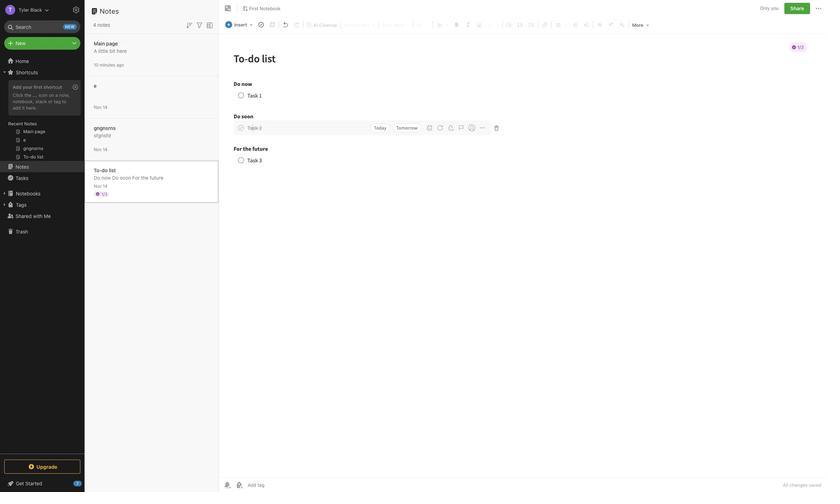 Task type: vqa. For each thing, say whether or not it's contained in the screenshot.
bottom Notes
yes



Task type: locate. For each thing, give the bounding box(es) containing it.
do
[[94, 175, 100, 181], [112, 175, 119, 181]]

Highlight field
[[485, 20, 502, 30]]

share
[[791, 5, 805, 11]]

14 up 1/3
[[103, 184, 108, 189]]

nov down sfgnsfd
[[94, 147, 102, 152]]

2 14 from the top
[[103, 147, 108, 152]]

on
[[49, 92, 54, 98]]

the inside group
[[24, 92, 31, 98]]

Add tag field
[[247, 483, 300, 489]]

the inside to-do list do now do soon for the future
[[141, 175, 149, 181]]

stack
[[35, 99, 47, 104]]

10
[[94, 62, 98, 68]]

Add filters field
[[195, 20, 204, 30]]

nov 14 up 1/3
[[94, 184, 108, 189]]

0 vertical spatial nov 14
[[94, 105, 108, 110]]

icon on a note, notebook, stack or tag to add it here.
[[13, 92, 70, 111]]

nov 14 down sfgnsfd
[[94, 147, 108, 152]]

10 minutes ago
[[94, 62, 124, 68]]

sfgnsfd
[[94, 132, 111, 138]]

a
[[94, 48, 97, 54]]

font size image
[[415, 20, 432, 29]]

recent notes
[[8, 121, 37, 127]]

a
[[55, 92, 58, 98]]

changes
[[790, 483, 809, 489]]

...
[[33, 92, 37, 98]]

here
[[117, 48, 127, 54]]

1 horizontal spatial the
[[141, 175, 149, 181]]

notes right recent
[[24, 121, 37, 127]]

shortcuts
[[16, 69, 38, 75]]

Insert field
[[224, 20, 255, 30]]

share button
[[785, 3, 811, 14]]

for
[[132, 175, 140, 181]]

home link
[[0, 55, 85, 67]]

notebooks link
[[0, 188, 84, 199]]

gngnsrns
[[94, 125, 116, 131]]

add
[[13, 105, 21, 111]]

minutes
[[100, 62, 115, 68]]

group
[[0, 78, 84, 164]]

little
[[98, 48, 108, 54]]

1 vertical spatial 14
[[103, 147, 108, 152]]

saved
[[810, 483, 822, 489]]

2 vertical spatial nov 14
[[94, 184, 108, 189]]

font family image
[[380, 20, 412, 29]]

notes up notes
[[100, 7, 119, 15]]

1 do from the left
[[94, 175, 100, 181]]

with
[[33, 213, 43, 219]]

0 horizontal spatial the
[[24, 92, 31, 98]]

notes up the tasks
[[16, 164, 29, 170]]

0 vertical spatial the
[[24, 92, 31, 98]]

2 nov from the top
[[94, 147, 102, 152]]

soon
[[120, 175, 131, 181]]

1 vertical spatial nov 14
[[94, 147, 108, 152]]

shared
[[16, 213, 32, 219]]

0 vertical spatial nov
[[94, 105, 102, 110]]

more
[[633, 22, 644, 28]]

tree
[[0, 55, 85, 454]]

nov 14
[[94, 105, 108, 110], [94, 147, 108, 152], [94, 184, 108, 189]]

14 up gngnsrns
[[103, 105, 108, 110]]

ago
[[117, 62, 124, 68]]

Sort options field
[[185, 20, 194, 30]]

7
[[76, 482, 79, 486]]

only you
[[761, 5, 780, 11]]

all changes saved
[[784, 483, 822, 489]]

first
[[249, 6, 259, 11]]

all
[[784, 483, 789, 489]]

the left ...
[[24, 92, 31, 98]]

1 vertical spatial nov
[[94, 147, 102, 152]]

note,
[[59, 92, 70, 98]]

first
[[34, 84, 42, 90]]

now
[[102, 175, 111, 181]]

insert
[[235, 22, 247, 28]]

2 vertical spatial nov
[[94, 184, 102, 189]]

main page
[[94, 40, 118, 46]]

to
[[62, 99, 66, 104]]

do down to-
[[94, 175, 100, 181]]

nov 14 up gngnsrns
[[94, 105, 108, 110]]

nov up 1/3
[[94, 184, 102, 189]]

you
[[772, 5, 780, 11]]

4
[[93, 22, 96, 28]]

0 vertical spatial 14
[[103, 105, 108, 110]]

1/3
[[102, 192, 108, 197]]

2 vertical spatial 14
[[103, 184, 108, 189]]

14
[[103, 105, 108, 110], [103, 147, 108, 152], [103, 184, 108, 189]]

1 horizontal spatial do
[[112, 175, 119, 181]]

more actions image
[[815, 4, 824, 13]]

add filters image
[[195, 21, 204, 30]]

it
[[22, 105, 25, 111]]

highlight image
[[486, 20, 502, 29]]

a little bit here
[[94, 48, 127, 54]]

1 vertical spatial the
[[141, 175, 149, 181]]

More actions field
[[815, 3, 824, 14]]

2 nov 14 from the top
[[94, 147, 108, 152]]

Font family field
[[380, 20, 413, 30]]

14 down sfgnsfd
[[103, 147, 108, 152]]

0 vertical spatial notes
[[100, 7, 119, 15]]

notes link
[[0, 161, 84, 173]]

tag
[[54, 99, 61, 104]]

page
[[106, 40, 118, 46]]

settings image
[[72, 6, 80, 14]]

notes inside group
[[24, 121, 37, 127]]

nov
[[94, 105, 102, 110], [94, 147, 102, 152], [94, 184, 102, 189]]

More field
[[630, 20, 652, 30]]

do
[[102, 167, 108, 173]]

tyler black
[[19, 7, 42, 13]]

2 vertical spatial notes
[[16, 164, 29, 170]]

shortcuts button
[[0, 67, 84, 78]]

1 vertical spatial notes
[[24, 121, 37, 127]]

do down list
[[112, 175, 119, 181]]

click to collapse image
[[82, 480, 87, 488]]

0 horizontal spatial do
[[94, 175, 100, 181]]

to-
[[94, 167, 102, 173]]

the
[[24, 92, 31, 98], [141, 175, 149, 181]]

Alignment field
[[553, 20, 570, 30]]

icon
[[39, 92, 48, 98]]

1 nov 14 from the top
[[94, 105, 108, 110]]

task image
[[256, 20, 266, 30]]

Font color field
[[434, 20, 452, 30]]

main
[[94, 40, 105, 46]]

notes
[[100, 7, 119, 15], [24, 121, 37, 127], [16, 164, 29, 170]]

nov down the e
[[94, 105, 102, 110]]

new
[[16, 40, 26, 46]]

notes
[[98, 22, 110, 28]]

the right for at the left top of page
[[141, 175, 149, 181]]



Task type: describe. For each thing, give the bounding box(es) containing it.
font color image
[[434, 20, 451, 29]]

notebook
[[260, 6, 281, 11]]

to-do list do now do soon for the future
[[94, 167, 164, 181]]

Note Editor text field
[[219, 34, 828, 478]]

add a reminder image
[[223, 482, 232, 490]]

alignment image
[[553, 20, 570, 29]]

Account field
[[0, 3, 49, 17]]

Heading level field
[[342, 20, 378, 30]]

group containing add your first shortcut
[[0, 78, 84, 164]]

tasks
[[16, 175, 28, 181]]

first notebook button
[[241, 4, 283, 13]]

or
[[48, 99, 53, 104]]

Help and Learning task checklist field
[[0, 479, 85, 490]]

first notebook
[[249, 6, 281, 11]]

upgrade
[[36, 464, 57, 470]]

tags
[[16, 202, 27, 208]]

tags button
[[0, 199, 84, 211]]

here.
[[26, 105, 37, 111]]

note list element
[[85, 0, 219, 493]]

1 14 from the top
[[103, 105, 108, 110]]

new
[[65, 24, 75, 29]]

tyler
[[19, 7, 29, 13]]

list
[[109, 167, 116, 173]]

tree containing home
[[0, 55, 85, 454]]

get
[[16, 481, 24, 487]]

add your first shortcut
[[13, 84, 62, 90]]

trash
[[16, 229, 28, 235]]

add
[[13, 84, 21, 90]]

note window element
[[219, 0, 828, 493]]

upgrade button
[[4, 460, 80, 474]]

get started
[[16, 481, 42, 487]]

future
[[150, 175, 164, 181]]

Search text field
[[9, 20, 75, 33]]

heading level image
[[342, 20, 378, 29]]

notebooks
[[16, 191, 41, 197]]

3 nov 14 from the top
[[94, 184, 108, 189]]

black
[[30, 7, 42, 13]]

undo image
[[281, 20, 291, 30]]

shared with me link
[[0, 211, 84, 222]]

your
[[23, 84, 32, 90]]

notes inside the notes link
[[16, 164, 29, 170]]

add tag image
[[235, 482, 244, 490]]

recent
[[8, 121, 23, 127]]

3 nov from the top
[[94, 184, 102, 189]]

View options field
[[204, 20, 214, 30]]

started
[[25, 481, 42, 487]]

trash link
[[0, 226, 84, 237]]

shared with me
[[16, 213, 51, 219]]

e
[[94, 83, 97, 89]]

click
[[13, 92, 23, 98]]

shortcut
[[44, 84, 62, 90]]

notes inside 'note list' element
[[100, 7, 119, 15]]

only
[[761, 5, 771, 11]]

1 nov from the top
[[94, 105, 102, 110]]

click the ...
[[13, 92, 37, 98]]

expand note image
[[224, 4, 232, 13]]

new search field
[[9, 20, 77, 33]]

home
[[16, 58, 29, 64]]

tasks button
[[0, 173, 84, 184]]

new button
[[4, 37, 80, 50]]

expand notebooks image
[[2, 191, 7, 197]]

bit
[[110, 48, 115, 54]]

Font size field
[[415, 20, 432, 30]]

notebook,
[[13, 99, 34, 104]]

3 14 from the top
[[103, 184, 108, 189]]

2 do from the left
[[112, 175, 119, 181]]

me
[[44, 213, 51, 219]]

4 notes
[[93, 22, 110, 28]]

expand tags image
[[2, 202, 7, 208]]



